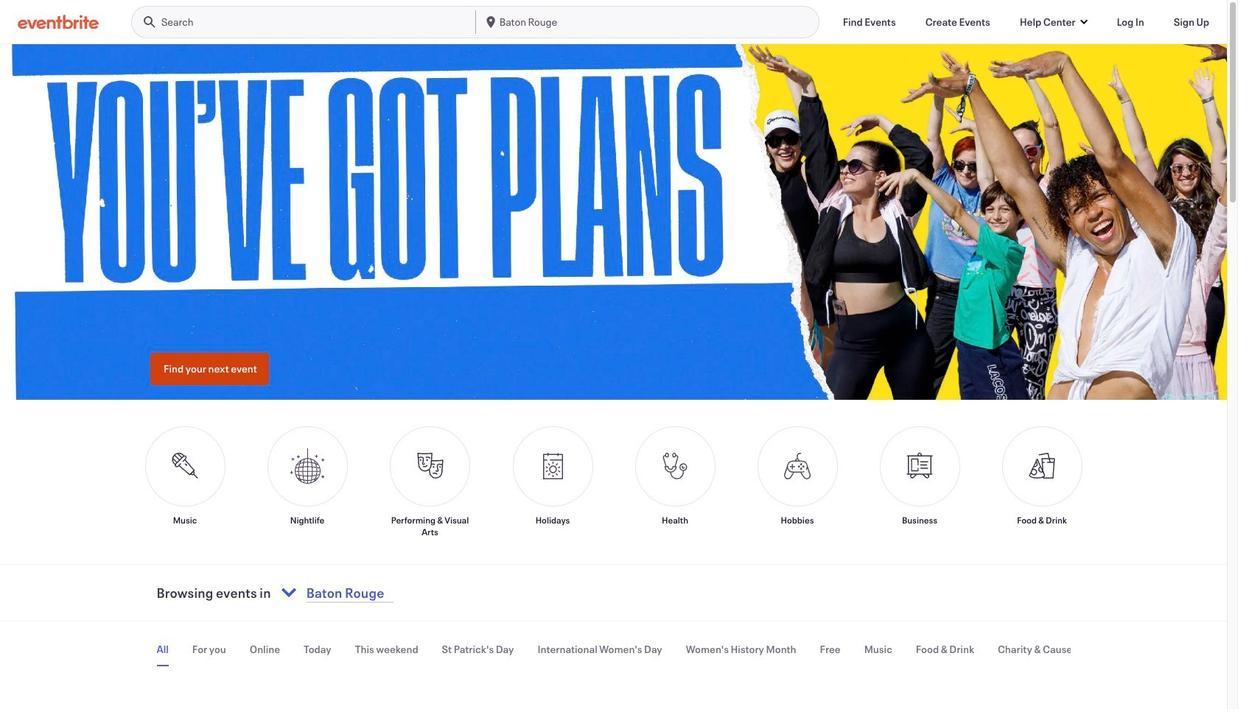 Task type: vqa. For each thing, say whether or not it's contained in the screenshot.
create events element
yes



Task type: locate. For each thing, give the bounding box(es) containing it.
sign up element
[[1174, 14, 1210, 29]]

find events element
[[843, 14, 896, 29]]

eventbrite image
[[18, 14, 99, 29]]

None text field
[[302, 576, 491, 611]]

log in element
[[1117, 14, 1145, 29]]



Task type: describe. For each thing, give the bounding box(es) containing it.
homepage header image
[[0, 44, 1238, 400]]

create events element
[[926, 14, 991, 29]]



